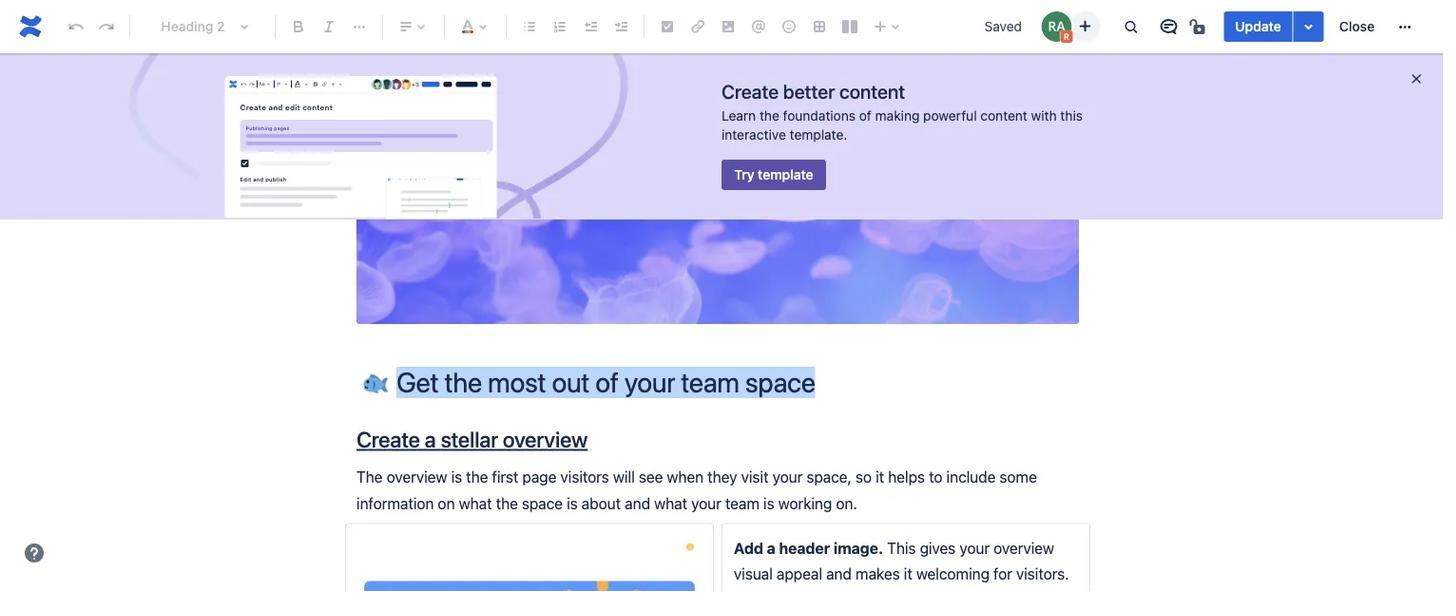 Task type: describe. For each thing, give the bounding box(es) containing it.
try
[[734, 167, 754, 183]]

my first space for 1st my first space link from the right
[[565, 157, 651, 173]]

remove emoji button
[[357, 335, 486, 358]]

0 horizontal spatial content
[[303, 103, 333, 112]]

my for 2nd my first space link from the right
[[383, 157, 402, 173]]

out
[[757, 157, 777, 173]]

it inside this gives your overview visual appeal and makes it welcoming for visitors.
[[904, 565, 913, 584]]

the
[[357, 468, 383, 486]]

the down create a stellar overview
[[466, 468, 488, 486]]

publishing pages
[[246, 125, 289, 131]]

for
[[994, 565, 1012, 584]]

interactive
[[722, 127, 786, 143]]

more image
[[1394, 15, 1417, 38]]

add status
[[520, 338, 588, 354]]

update for update header image
[[655, 265, 698, 280]]

to
[[929, 468, 943, 486]]

space inside the overview is the first page visitors will see when they visit your space, so it helps to include some information on what the space is about and what your team is working on.
[[522, 494, 563, 512]]

0 horizontal spatial is
[[451, 468, 462, 486]]

space left get
[[614, 157, 651, 173]]

adjust update settings image
[[1298, 15, 1320, 38]]

find and replace image
[[1119, 15, 1142, 38]]

better
[[783, 80, 835, 102]]

the overview is the first page visitors will see when they visit your space, so it helps to include some information on what the space is about and what your team is working on.
[[357, 468, 1041, 512]]

remove emoji
[[387, 338, 474, 354]]

edit and publish
[[240, 176, 286, 182]]

outdent ⇧tab image
[[579, 15, 602, 38]]

2 my first space link from the left
[[565, 154, 651, 177]]

more formatting image
[[348, 15, 371, 38]]

create for create better content learn the foundations of making powerful content with this interactive template.
[[722, 80, 779, 102]]

visitors.
[[1016, 565, 1069, 584]]

the inside create better content learn the foundations of making powerful content with this interactive template.
[[760, 108, 780, 124]]

comment icon image
[[1157, 15, 1180, 38]]

status
[[549, 338, 588, 354]]

chevron down image for plus icon
[[336, 77, 345, 92]]

update for update
[[1235, 19, 1281, 34]]

Give this page a title text field
[[396, 367, 1079, 398]]

image
[[746, 265, 781, 280]]

first for 1st my first space link from the right
[[587, 157, 611, 173]]

close
[[1339, 19, 1375, 34]]

the right on
[[496, 494, 518, 512]]

page
[[522, 468, 557, 486]]

header inside dropdown button
[[701, 265, 742, 280]]

overview inside the overview is the first page visitors will see when they visit your space, so it helps to include some information on what the space is about and what your team is working on.
[[387, 468, 447, 486]]

learn
[[722, 108, 756, 124]]

action item image
[[656, 15, 679, 38]]

undo image
[[239, 77, 248, 92]]

first inside the overview is the first page visitors will see when they visit your space, so it helps to include some information on what the space is about and what your team is working on.
[[492, 468, 519, 486]]

of inside create better content learn the foundations of making powerful content with this interactive template.
[[859, 108, 872, 124]]

get the most out of your team space
[[674, 157, 899, 173]]

Main content area, start typing to enter text. text field
[[345, 427, 1091, 591]]

get
[[674, 157, 696, 173]]

first for 2nd my first space link from the right
[[405, 157, 429, 173]]

overview for this gives your overview visual appeal and makes it welcoming for visitors.
[[994, 539, 1054, 557]]

publishing
[[246, 125, 272, 131]]

create for create a stellar overview
[[357, 427, 420, 453]]

2 horizontal spatial is
[[764, 494, 774, 512]]

information
[[357, 494, 434, 512]]

they
[[708, 468, 737, 486]]

close button
[[1328, 11, 1386, 42]]

a for create
[[425, 427, 436, 453]]

redo ⌘⇧z image
[[95, 15, 118, 38]]

with
[[1031, 108, 1057, 124]]

content
[[493, 157, 542, 173]]

invite to edit image
[[1074, 15, 1097, 38]]

a for add
[[767, 539, 776, 557]]

try template
[[734, 167, 814, 183]]

redo image
[[248, 77, 256, 92]]

1 vertical spatial checkbox image
[[237, 156, 252, 171]]

confluence icon image
[[228, 79, 238, 90]]

mention image
[[747, 15, 770, 38]]

indent tab image
[[609, 15, 632, 38]]

my first space for 2nd my first space link from the right
[[383, 157, 470, 173]]

bold ⌘b image
[[287, 15, 310, 38]]

of inside get the most out of your team space link
[[781, 157, 793, 173]]

your up working
[[773, 468, 803, 486]]

create and edit content
[[240, 103, 333, 112]]

ruby anderson image
[[1041, 11, 1072, 42]]

update header image button
[[649, 234, 787, 281]]

link image
[[686, 15, 709, 38]]

numbered list ⌘⇧7 image
[[549, 15, 571, 38]]

table image
[[808, 15, 831, 38]]

edit
[[285, 103, 300, 112]]

create better content learn the foundations of making powerful content with this interactive template.
[[722, 80, 1083, 143]]



Task type: locate. For each thing, give the bounding box(es) containing it.
first
[[405, 157, 429, 173], [587, 157, 611, 173], [492, 468, 519, 486]]

the right get
[[700, 157, 719, 173]]

space
[[433, 157, 470, 173], [614, 157, 651, 173], [862, 157, 899, 173], [522, 494, 563, 512]]

content up making
[[840, 80, 905, 102]]

your inside this gives your overview visual appeal and makes it welcoming for visitors.
[[960, 539, 990, 557]]

update header image
[[655, 265, 781, 280]]

0 vertical spatial team
[[828, 157, 858, 173]]

0 horizontal spatial header
[[701, 265, 742, 280]]

checkbox image
[[311, 77, 319, 92], [237, 156, 252, 171]]

of
[[859, 108, 872, 124], [781, 157, 793, 173]]

0 vertical spatial checkbox image
[[311, 77, 319, 92]]

this
[[1061, 108, 1083, 124]]

2 chevron down image from the left
[[336, 77, 345, 92]]

add for add a header image.
[[734, 539, 763, 557]]

visit
[[741, 468, 769, 486]]

1 horizontal spatial header
[[779, 539, 830, 557]]

2 my from the left
[[565, 157, 583, 173]]

create up publishing
[[240, 103, 266, 112]]

my first space link
[[383, 154, 470, 177], [565, 154, 651, 177]]

0 horizontal spatial a
[[425, 427, 436, 453]]

your
[[797, 157, 824, 173], [773, 468, 803, 486], [691, 494, 721, 512], [960, 539, 990, 557]]

a
[[425, 427, 436, 453], [767, 539, 776, 557]]

1 vertical spatial overview
[[387, 468, 447, 486]]

1 my first space link from the left
[[383, 154, 470, 177]]

is
[[451, 468, 462, 486], [567, 494, 578, 512], [764, 494, 774, 512]]

0 horizontal spatial first
[[405, 157, 429, 173]]

on.
[[836, 494, 857, 512]]

link image
[[320, 77, 328, 92]]

it inside the overview is the first page visitors will see when they visit your space, so it helps to include some information on what the space is about and what your team is working on.
[[876, 468, 884, 486]]

add a header image.
[[734, 539, 883, 557]]

0 vertical spatial it
[[876, 468, 884, 486]]

0 horizontal spatial it
[[876, 468, 884, 486]]

overview up page
[[503, 427, 588, 453]]

emoji
[[441, 338, 474, 354]]

visitors
[[560, 468, 609, 486]]

space,
[[807, 468, 852, 486]]

first right move this page image
[[405, 157, 429, 173]]

undo ⌘z image
[[65, 15, 87, 38]]

1 horizontal spatial team
[[828, 157, 858, 173]]

1 horizontal spatial is
[[567, 494, 578, 512]]

on
[[438, 494, 455, 512]]

team down template.
[[828, 157, 858, 173]]

add status button
[[490, 335, 599, 358]]

header left image
[[701, 265, 742, 280]]

bullet list ⌘⇧8 image
[[518, 15, 541, 38]]

is down visitors
[[567, 494, 578, 512]]

1 horizontal spatial content
[[840, 80, 905, 102]]

my first space link left get
[[565, 154, 651, 177]]

and down see
[[625, 494, 650, 512]]

header
[[701, 265, 742, 280], [779, 539, 830, 557]]

and inside this gives your overview visual appeal and makes it welcoming for visitors.
[[826, 565, 852, 584]]

0 vertical spatial update
[[1235, 19, 1281, 34]]

1 horizontal spatial a
[[767, 539, 776, 557]]

1 horizontal spatial it
[[904, 565, 913, 584]]

1 horizontal spatial my first space
[[565, 157, 651, 173]]

most
[[723, 157, 754, 173]]

space left content
[[433, 157, 470, 173]]

space down page
[[522, 494, 563, 512]]

create for create and edit content
[[240, 103, 266, 112]]

:fish: image
[[363, 369, 388, 394], [363, 369, 388, 394]]

content down link icon
[[303, 103, 333, 112]]

1 horizontal spatial create
[[357, 427, 420, 453]]

chevron down image left align left icon
[[265, 77, 273, 92]]

0 horizontal spatial chevron down image
[[265, 77, 273, 92]]

create
[[722, 80, 779, 102], [240, 103, 266, 112], [357, 427, 420, 453]]

team down visit
[[725, 494, 760, 512]]

and
[[268, 103, 283, 112], [253, 176, 264, 182], [625, 494, 650, 512], [826, 565, 852, 584]]

update button
[[1224, 11, 1293, 42]]

0 horizontal spatial my first space link
[[383, 154, 470, 177]]

1 horizontal spatial update
[[1235, 19, 1281, 34]]

appeal
[[777, 565, 822, 584]]

1 what from the left
[[459, 494, 492, 512]]

it
[[876, 468, 884, 486], [904, 565, 913, 584]]

makes
[[856, 565, 900, 584]]

1 horizontal spatial chevron down image
[[302, 77, 310, 92]]

0 horizontal spatial update
[[655, 265, 698, 280]]

my right move this page image
[[383, 157, 402, 173]]

create a stellar overview
[[357, 427, 588, 453]]

is down visit
[[764, 494, 774, 512]]

first right content
[[587, 157, 611, 173]]

add inside main content area, start typing to enter text. text field
[[734, 539, 763, 557]]

update
[[1235, 19, 1281, 34], [655, 265, 698, 280]]

it right 'so'
[[876, 468, 884, 486]]

edit
[[240, 176, 251, 182]]

overview up visitors.
[[994, 539, 1054, 557]]

1 vertical spatial of
[[781, 157, 793, 173]]

helps
[[888, 468, 925, 486]]

confluence image
[[15, 11, 46, 42], [15, 11, 46, 42]]

chevron down image for text style image
[[265, 77, 273, 92]]

2 horizontal spatial create
[[722, 80, 779, 102]]

template.
[[790, 127, 848, 143]]

chevron down image left link icon
[[302, 77, 310, 92]]

gives
[[920, 539, 956, 557]]

overview
[[503, 427, 588, 453], [387, 468, 447, 486], [994, 539, 1054, 557]]

1 vertical spatial create
[[240, 103, 266, 112]]

the up interactive
[[760, 108, 780, 124]]

add up visual
[[734, 539, 763, 557]]

text color image
[[292, 77, 303, 92]]

what down when
[[654, 494, 687, 512]]

add inside 'popup button'
[[520, 338, 545, 354]]

welcoming
[[916, 565, 990, 584]]

0 vertical spatial create
[[722, 80, 779, 102]]

header inside main content area, start typing to enter text. text field
[[779, 539, 830, 557]]

0 horizontal spatial my
[[383, 157, 402, 173]]

and left edit
[[268, 103, 283, 112]]

0 vertical spatial a
[[425, 427, 436, 453]]

chevron down image
[[265, 77, 273, 92], [336, 77, 345, 92]]

0 vertical spatial header
[[701, 265, 742, 280]]

saved
[[985, 19, 1022, 34]]

space down making
[[862, 157, 899, 173]]

content
[[840, 80, 905, 102], [303, 103, 333, 112], [981, 108, 1028, 124]]

overview for create a stellar overview
[[503, 427, 588, 453]]

2 vertical spatial create
[[357, 427, 420, 453]]

1 horizontal spatial checkbox image
[[311, 77, 319, 92]]

header up appeal
[[779, 539, 830, 557]]

0 horizontal spatial my first space
[[383, 157, 470, 173]]

checkbox image left link icon
[[311, 77, 319, 92]]

powerful
[[923, 108, 977, 124]]

1 my from the left
[[383, 157, 402, 173]]

visual
[[734, 565, 773, 584]]

and down image.
[[826, 565, 852, 584]]

and inside the overview is the first page visitors will see when they visit your space, so it helps to include some information on what the space is about and what your team is working on.
[[625, 494, 650, 512]]

1 horizontal spatial chevron down image
[[336, 77, 345, 92]]

chevron down image left text color icon
[[282, 77, 290, 92]]

align left image
[[275, 77, 283, 92]]

publish
[[265, 176, 286, 182]]

1 horizontal spatial of
[[859, 108, 872, 124]]

chevron down image
[[282, 77, 290, 92], [302, 77, 310, 92]]

0 vertical spatial add
[[520, 338, 545, 354]]

layouts image
[[839, 15, 861, 38]]

create inside main content area, start typing to enter text. text field
[[357, 427, 420, 453]]

it down this
[[904, 565, 913, 584]]

text style image
[[258, 77, 266, 92]]

overview up information
[[387, 468, 447, 486]]

+3
[[412, 80, 419, 88]]

overview inside this gives your overview visual appeal and makes it welcoming for visitors.
[[994, 539, 1054, 557]]

2 vertical spatial overview
[[994, 539, 1054, 557]]

this gives your overview visual appeal and makes it welcoming for visitors.
[[734, 539, 1069, 584]]

remove
[[387, 338, 437, 354]]

update inside button
[[1235, 19, 1281, 34]]

plus image
[[329, 77, 337, 92]]

0 horizontal spatial what
[[459, 494, 492, 512]]

1 horizontal spatial my
[[565, 157, 583, 173]]

no restrictions image
[[1188, 15, 1211, 38]]

checkbox image up edit
[[237, 156, 252, 171]]

my first space left get
[[565, 157, 651, 173]]

image.
[[834, 539, 883, 557]]

1 chevron down image from the left
[[265, 77, 273, 92]]

help image
[[23, 542, 46, 565]]

0 vertical spatial overview
[[503, 427, 588, 453]]

my first space link right move this page image
[[383, 154, 470, 177]]

italic ⌘i image
[[318, 15, 340, 38]]

add for add status
[[520, 338, 545, 354]]

dismiss image
[[1409, 71, 1424, 87]]

1 vertical spatial update
[[655, 265, 698, 280]]

1 horizontal spatial add
[[734, 539, 763, 557]]

update left adjust update settings image
[[1235, 19, 1281, 34]]

making
[[875, 108, 920, 124]]

content left with
[[981, 108, 1028, 124]]

move this page image
[[360, 158, 376, 173]]

chevron down image right link icon
[[336, 77, 345, 92]]

a up visual
[[767, 539, 776, 557]]

0 horizontal spatial create
[[240, 103, 266, 112]]

0 horizontal spatial team
[[725, 494, 760, 512]]

get the most out of your team space link
[[674, 154, 899, 177]]

foundations
[[783, 108, 856, 124]]

is up on
[[451, 468, 462, 486]]

1 horizontal spatial what
[[654, 494, 687, 512]]

your down template.
[[797, 157, 824, 173]]

1 horizontal spatial overview
[[503, 427, 588, 453]]

emoji image
[[778, 15, 801, 38]]

what right on
[[459, 494, 492, 512]]

my first space right move this page image
[[383, 157, 470, 173]]

will
[[613, 468, 635, 486]]

this
[[887, 539, 916, 557]]

your inside get the most out of your team space link
[[797, 157, 824, 173]]

add left the status on the bottom of page
[[520, 338, 545, 354]]

chevron down image for align left icon
[[282, 77, 290, 92]]

working
[[778, 494, 832, 512]]

some
[[1000, 468, 1037, 486]]

chevron down image for text color icon
[[302, 77, 310, 92]]

when
[[667, 468, 704, 486]]

my right content
[[565, 157, 583, 173]]

your up welcoming
[[960, 539, 990, 557]]

add image, video, or file image
[[717, 15, 740, 38]]

team inside the overview is the first page visitors will see when they visit your space, so it helps to include some information on what the space is about and what your team is working on.
[[725, 494, 760, 512]]

about
[[582, 494, 621, 512]]

my for 1st my first space link from the right
[[565, 157, 583, 173]]

1 horizontal spatial first
[[492, 468, 519, 486]]

your down they
[[691, 494, 721, 512]]

0 horizontal spatial checkbox image
[[237, 156, 252, 171]]

2 horizontal spatial content
[[981, 108, 1028, 124]]

team
[[828, 157, 858, 173], [725, 494, 760, 512]]

my first space
[[383, 157, 470, 173], [565, 157, 651, 173]]

try template button
[[722, 160, 826, 190]]

template
[[758, 167, 814, 183]]

so
[[856, 468, 872, 486]]

2 horizontal spatial first
[[587, 157, 611, 173]]

content link
[[493, 154, 542, 177]]

pages
[[274, 125, 289, 131]]

include
[[947, 468, 996, 486]]

the
[[760, 108, 780, 124], [700, 157, 719, 173], [466, 468, 488, 486], [496, 494, 518, 512]]

0 horizontal spatial of
[[781, 157, 793, 173]]

and right edit
[[253, 176, 264, 182]]

1 vertical spatial header
[[779, 539, 830, 557]]

0 horizontal spatial chevron down image
[[282, 77, 290, 92]]

add
[[520, 338, 545, 354], [734, 539, 763, 557]]

stellar
[[441, 427, 498, 453]]

0 vertical spatial of
[[859, 108, 872, 124]]

2 chevron down image from the left
[[302, 77, 310, 92]]

a left stellar
[[425, 427, 436, 453]]

1 vertical spatial add
[[734, 539, 763, 557]]

create up learn
[[722, 80, 779, 102]]

update left image
[[655, 265, 698, 280]]

what
[[459, 494, 492, 512], [654, 494, 687, 512]]

update inside dropdown button
[[655, 265, 698, 280]]

1 horizontal spatial my first space link
[[565, 154, 651, 177]]

0 horizontal spatial overview
[[387, 468, 447, 486]]

create inside create better content learn the foundations of making powerful content with this interactive template.
[[722, 80, 779, 102]]

first left page
[[492, 468, 519, 486]]

1 vertical spatial it
[[904, 565, 913, 584]]

2 horizontal spatial overview
[[994, 539, 1054, 557]]

my
[[383, 157, 402, 173], [565, 157, 583, 173]]

1 vertical spatial team
[[725, 494, 760, 512]]

2 what from the left
[[654, 494, 687, 512]]

see
[[639, 468, 663, 486]]

1 vertical spatial a
[[767, 539, 776, 557]]

1 chevron down image from the left
[[282, 77, 290, 92]]

create up the
[[357, 427, 420, 453]]

1 my first space from the left
[[383, 157, 470, 173]]

0 horizontal spatial add
[[520, 338, 545, 354]]

2 my first space from the left
[[565, 157, 651, 173]]



Task type: vqa. For each thing, say whether or not it's contained in the screenshot.
UPDATE HEADER IMAGE
yes



